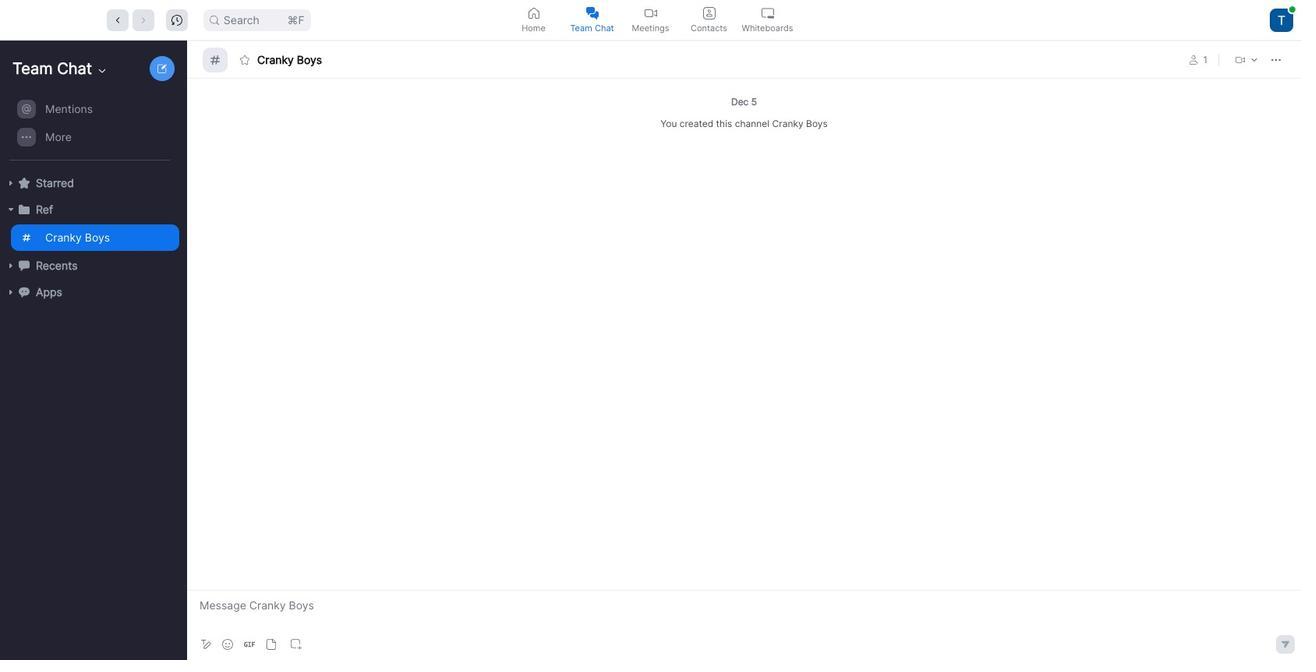 Task type: vqa. For each thing, say whether or not it's contained in the screenshot.
Plus Squircle icon
no



Task type: describe. For each thing, give the bounding box(es) containing it.
1 vertical spatial cranky
[[772, 118, 804, 129]]

you created this channel cranky boys
[[661, 118, 828, 129]]

team chat image
[[586, 7, 598, 19]]

0 horizontal spatial team chat
[[12, 59, 92, 78]]

triangle right image inside ref "tree item"
[[6, 205, 16, 214]]

more
[[45, 130, 72, 143]]

triangle right image for recents
[[6, 261, 16, 271]]

apps
[[36, 285, 62, 299]]

format image
[[200, 639, 212, 651]]

chat image
[[19, 260, 30, 271]]

gif image
[[244, 639, 255, 650]]

this
[[716, 118, 732, 129]]

1 horizontal spatial video on image
[[1236, 55, 1245, 64]]

tree containing mentions
[[0, 94, 184, 321]]

new image
[[157, 64, 167, 73]]

whiteboards
[[742, 22, 793, 33]]

screenshot image
[[291, 639, 302, 650]]

star image for top star icon
[[240, 55, 249, 64]]

channel
[[735, 118, 770, 129]]

0 horizontal spatial star image
[[19, 178, 30, 188]]

created
[[680, 118, 714, 129]]

dec
[[731, 96, 749, 108]]

chat inside button
[[595, 22, 614, 33]]

0 vertical spatial boys
[[297, 53, 322, 66]]

triangle right image for apps
[[6, 288, 16, 297]]

avatar image
[[1270, 8, 1293, 32]]

0 vertical spatial star image
[[240, 55, 249, 64]]

contacts
[[691, 22, 727, 33]]

starred
[[36, 176, 74, 189]]

cranky inside tree
[[45, 231, 82, 244]]

triangle right image for recents
[[6, 261, 16, 271]]

1 vertical spatial chat
[[57, 59, 92, 78]]

you
[[661, 118, 677, 129]]

chevron down small image
[[96, 65, 108, 77]]

1 button
[[1182, 50, 1215, 69]]

video on image inside meetings "button"
[[644, 7, 657, 19]]

gif image
[[244, 639, 255, 650]]

history image
[[171, 14, 182, 25]]

home
[[522, 22, 546, 33]]

meetings button
[[621, 0, 680, 40]]

star image for the leftmost star icon
[[19, 178, 30, 188]]



Task type: locate. For each thing, give the bounding box(es) containing it.
starred tree item
[[6, 170, 179, 196]]

chevron down small image
[[96, 65, 108, 77]]

video on image for video on icon inside meetings "button"
[[644, 7, 657, 19]]

1 vertical spatial video on image
[[1236, 55, 1245, 64]]

profile image
[[1189, 55, 1199, 64]]

team inside button
[[570, 22, 592, 33]]

0 horizontal spatial team
[[12, 59, 53, 78]]

0 vertical spatial cranky boys
[[257, 53, 322, 66]]

video on image up meetings
[[644, 7, 657, 19]]

triangle right image inside apps tree item
[[6, 288, 16, 297]]

mentions
[[45, 102, 93, 115]]

triangle right image
[[6, 179, 16, 188], [6, 205, 16, 214], [6, 261, 16, 271], [6, 288, 16, 297]]

1 horizontal spatial chat
[[595, 22, 614, 33]]

1 vertical spatial boys
[[806, 118, 828, 129]]

team chat inside button
[[570, 22, 614, 33]]

4 triangle right image from the top
[[6, 288, 16, 297]]

2 vertical spatial boys
[[85, 231, 110, 244]]

whiteboards button
[[738, 0, 797, 40]]

cranky boys down ref "tree item"
[[45, 231, 110, 244]]

folder image
[[19, 204, 30, 215], [19, 204, 30, 215]]

group inside tree
[[0, 95, 179, 161]]

magnifier image
[[210, 15, 219, 25], [210, 15, 219, 25]]

team chat down team chat icon
[[570, 22, 614, 33]]

1 horizontal spatial boys
[[297, 53, 322, 66]]

2 vertical spatial cranky
[[45, 231, 82, 244]]

0 vertical spatial video on image
[[644, 7, 657, 19]]

triangle right image left ref
[[6, 205, 16, 214]]

0 vertical spatial chat
[[595, 22, 614, 33]]

triangle right image left chat image
[[6, 261, 16, 271]]

triangle right image left chat image
[[6, 261, 16, 271]]

triangle right image left 'starred'
[[6, 179, 16, 188]]

video on image
[[644, 7, 657, 19], [1236, 55, 1245, 64]]

chat
[[595, 22, 614, 33], [57, 59, 92, 78]]

team chat
[[570, 22, 614, 33], [12, 59, 92, 78]]

cranky down ⌘f
[[257, 53, 294, 66]]

0 vertical spatial star image
[[240, 55, 249, 64]]

1 horizontal spatial video on image
[[1236, 55, 1245, 64]]

triangle right image left 'starred'
[[6, 179, 16, 188]]

1 horizontal spatial star image
[[240, 55, 249, 64]]

number italic image
[[211, 55, 220, 64], [211, 55, 220, 64]]

3 triangle right image from the top
[[6, 261, 16, 271]]

team
[[570, 22, 592, 33], [12, 59, 53, 78]]

online image
[[1289, 6, 1296, 12]]

mentions button
[[11, 96, 179, 122]]

more options for meeting, menu button, submenu image
[[1250, 55, 1259, 64]]

chat left chevron down small image
[[57, 59, 92, 78]]

1 horizontal spatial cranky boys
[[257, 53, 322, 66]]

triangle right image left apps at the left top
[[6, 288, 16, 297]]

triangle right image left ref
[[6, 205, 16, 214]]

boys inside tree
[[85, 231, 110, 244]]

star image down search
[[240, 55, 249, 64]]

1 vertical spatial cranky boys
[[45, 231, 110, 244]]

triangle right image inside ref "tree item"
[[6, 205, 16, 214]]

2 triangle right image from the top
[[6, 205, 16, 214]]

screenshot image
[[291, 639, 302, 650]]

home small image
[[527, 7, 540, 19], [527, 7, 540, 19]]

triangle right image left apps at the left top
[[6, 288, 16, 297]]

5
[[751, 96, 757, 108]]

boys down ⌘f
[[297, 53, 322, 66]]

search
[[224, 13, 260, 26]]

star image left 'starred'
[[19, 178, 30, 188]]

team up mentions
[[12, 59, 53, 78]]

cranky up the recents
[[45, 231, 82, 244]]

whiteboard small image
[[761, 7, 774, 19]]

boys
[[297, 53, 322, 66], [806, 118, 828, 129], [85, 231, 110, 244]]

recents tree item
[[6, 253, 179, 279]]

more options for meeting, menu button, submenu image
[[1250, 55, 1259, 64]]

chevron left small image
[[112, 14, 123, 25], [112, 14, 123, 25]]

meetings
[[632, 22, 669, 33]]

0 horizontal spatial video on image
[[644, 7, 657, 19]]

cranky right channel on the right
[[772, 118, 804, 129]]

profile contact image
[[703, 7, 715, 19], [703, 7, 715, 19]]

1 vertical spatial star image
[[19, 178, 30, 188]]

cranky
[[257, 53, 294, 66], [772, 118, 804, 129], [45, 231, 82, 244]]

home button
[[504, 0, 563, 40]]

boys right channel on the right
[[806, 118, 828, 129]]

chat image
[[19, 260, 30, 271]]

1
[[1203, 53, 1208, 65]]

cranky boys
[[257, 53, 322, 66], [45, 231, 110, 244]]

video on image for the right video on icon
[[1236, 55, 1245, 64]]

cranky boys inside tree
[[45, 231, 110, 244]]

dec 5
[[731, 96, 757, 108]]

video on image left more options for meeting, menu button, submenu image
[[1236, 55, 1245, 64]]

1 horizontal spatial team
[[570, 22, 592, 33]]

contacts button
[[680, 0, 738, 40]]

team chat up mentions
[[12, 59, 92, 78]]

format image
[[200, 639, 212, 651]]

boys down ref "tree item"
[[85, 231, 110, 244]]

1 vertical spatial star image
[[19, 178, 30, 188]]

1 horizontal spatial cranky
[[257, 53, 294, 66]]

0 vertical spatial team
[[570, 22, 592, 33]]

0 vertical spatial video on image
[[644, 7, 657, 19]]

triangle right image for starred
[[6, 179, 16, 188]]

1 vertical spatial team
[[12, 59, 53, 78]]

2 horizontal spatial cranky
[[772, 118, 804, 129]]

1 triangle right image from the top
[[6, 179, 16, 188]]

triangle right image for apps
[[6, 288, 16, 297]]

1 vertical spatial team chat
[[12, 59, 92, 78]]

group containing mentions
[[0, 95, 179, 161]]

star image
[[240, 55, 249, 64], [19, 178, 30, 188]]

0 horizontal spatial star image
[[19, 178, 30, 188]]

apps tree item
[[6, 279, 179, 306]]

star image left 'starred'
[[19, 178, 30, 188]]

star image inside tree item
[[19, 178, 30, 188]]

4 triangle right image from the top
[[6, 288, 16, 297]]

0 horizontal spatial cranky boys
[[45, 231, 110, 244]]

⌘f
[[287, 13, 305, 26]]

star image down search
[[240, 55, 249, 64]]

ref tree item
[[6, 196, 179, 223]]

team chat image
[[586, 7, 598, 19]]

0 horizontal spatial cranky
[[45, 231, 82, 244]]

triangle right image for starred
[[6, 179, 16, 188]]

ellipses horizontal image
[[1272, 55, 1281, 64], [1272, 55, 1281, 64]]

emoji image
[[222, 639, 233, 650], [222, 639, 233, 650]]

profile image
[[1189, 55, 1199, 64]]

1 triangle right image from the top
[[6, 179, 16, 188]]

new image
[[157, 64, 167, 73]]

2 horizontal spatial boys
[[806, 118, 828, 129]]

tab list containing home
[[504, 0, 797, 40]]

star image
[[240, 55, 249, 64], [19, 178, 30, 188]]

team down team chat icon
[[570, 22, 592, 33]]

chat down team chat icon
[[595, 22, 614, 33]]

recents
[[36, 259, 78, 272]]

2 triangle right image from the top
[[6, 205, 16, 214]]

more button
[[11, 124, 179, 150]]

group
[[0, 95, 179, 161]]

history image
[[171, 14, 182, 25]]

video on image up meetings
[[644, 7, 657, 19]]

0 horizontal spatial boys
[[85, 231, 110, 244]]

1 horizontal spatial team chat
[[570, 22, 614, 33]]

video on image inside meetings "button"
[[644, 7, 657, 19]]

chatbot image
[[19, 287, 30, 298], [19, 287, 30, 298]]

cranky boys down ⌘f
[[257, 53, 322, 66]]

0 horizontal spatial chat
[[57, 59, 92, 78]]

tab list
[[504, 0, 797, 40]]

0 vertical spatial team chat
[[570, 22, 614, 33]]

0 horizontal spatial video on image
[[644, 7, 657, 19]]

3 triangle right image from the top
[[6, 261, 16, 271]]

triangle right image inside 'starred' tree item
[[6, 179, 16, 188]]

file image
[[266, 639, 277, 650]]

1 horizontal spatial star image
[[240, 55, 249, 64]]

video on image left more options for meeting, menu button, submenu image
[[1236, 55, 1245, 64]]

whiteboard small image
[[761, 7, 774, 19]]

team chat button
[[563, 0, 621, 40]]

tree
[[0, 94, 184, 321]]

triangle right image inside apps tree item
[[6, 288, 16, 297]]

file image
[[266, 639, 277, 650]]

triangle right image
[[6, 179, 16, 188], [6, 205, 16, 214], [6, 261, 16, 271], [6, 288, 16, 297]]

online image
[[1289, 6, 1296, 12]]

ref
[[36, 203, 53, 216]]

0 vertical spatial cranky
[[257, 53, 294, 66]]

video on image
[[644, 7, 657, 19], [1236, 55, 1245, 64]]

1 vertical spatial video on image
[[1236, 55, 1245, 64]]



